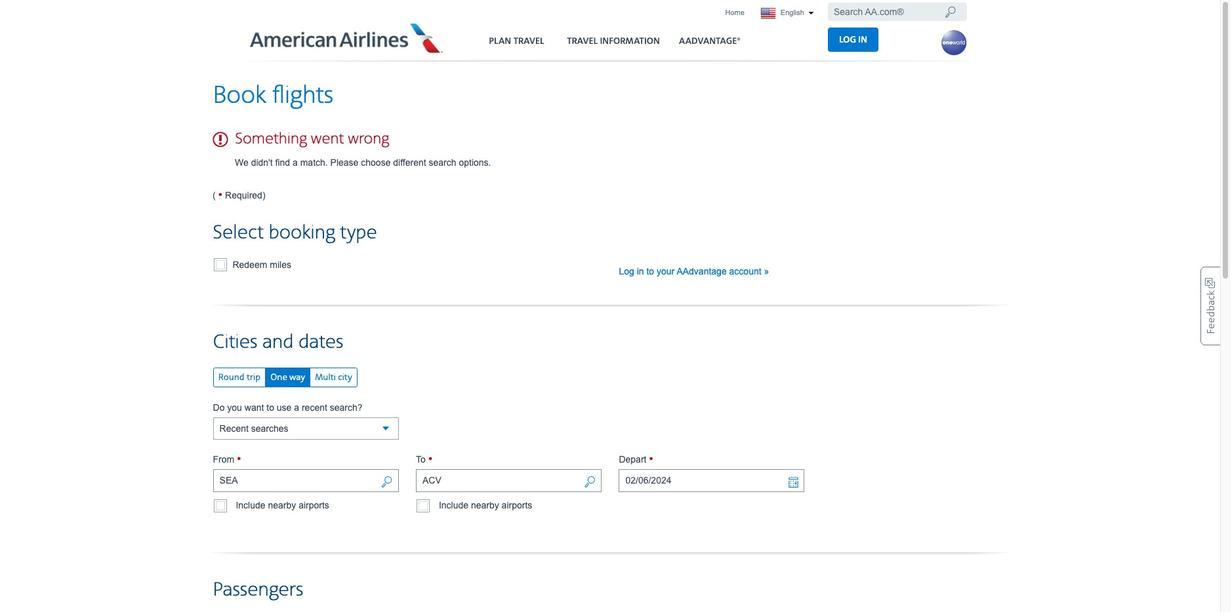 Task type: locate. For each thing, give the bounding box(es) containing it.
0 horizontal spatial required image
[[237, 453, 241, 467]]

1 vertical spatial required image
[[649, 453, 653, 467]]

log left your
[[619, 266, 634, 277]]

we
[[235, 157, 248, 168]]

a right the use at the left of page
[[294, 403, 299, 413]]

round trip link
[[213, 368, 266, 388]]

recent
[[302, 403, 327, 413]]

1 airports from the left
[[299, 501, 329, 511]]

one way link
[[265, 368, 310, 388]]

required image for from
[[237, 453, 241, 467]]

log for log in
[[839, 34, 856, 45]]

0 horizontal spatial include
[[236, 501, 265, 511]]

use
[[277, 403, 292, 413]]

one way tab panel
[[213, 355, 1008, 402]]

1 horizontal spatial required image
[[428, 453, 433, 467]]

cities
[[213, 331, 257, 355]]

airports for to
[[502, 501, 532, 511]]

travel right plan
[[514, 35, 544, 46]]

want
[[245, 403, 264, 413]]

didn't
[[251, 157, 273, 168]]

a right find
[[293, 157, 298, 168]]

search
[[429, 157, 456, 168]]

way
[[289, 373, 305, 383]]

different
[[393, 157, 426, 168]]

To text field
[[416, 470, 602, 493]]

a
[[293, 157, 298, 168], [294, 403, 299, 413]]

please
[[330, 157, 358, 168]]

0 vertical spatial a
[[293, 157, 298, 168]]

include nearby airports down to text box
[[439, 501, 532, 511]]

1 horizontal spatial to
[[647, 266, 654, 277]]

travel
[[514, 35, 544, 46], [567, 35, 598, 46]]

select booking type
[[213, 221, 377, 245]]

cities and dates
[[213, 331, 343, 355]]

required
[[225, 190, 262, 201]]

1 horizontal spatial include
[[439, 501, 468, 511]]

nearby down to text box
[[471, 501, 499, 511]]

required image left required
[[218, 189, 223, 202]]

airports down "from" text field
[[299, 501, 329, 511]]

nearby for from
[[268, 501, 296, 511]]

0 horizontal spatial in
[[637, 266, 644, 277]]

in for log in to your aadvantage account
[[637, 266, 644, 277]]

(
[[213, 190, 218, 201]]

2 airports from the left
[[502, 501, 532, 511]]

required image
[[218, 189, 223, 202], [649, 453, 653, 467]]

0 horizontal spatial log
[[619, 266, 634, 277]]

redeem
[[233, 260, 267, 270]]

nearby
[[268, 501, 296, 511], [471, 501, 499, 511]]

to
[[647, 266, 654, 277], [267, 403, 274, 413]]

choose
[[361, 157, 391, 168]]

include nearby airports for to
[[439, 501, 532, 511]]

required image up depart text box
[[649, 453, 653, 467]]

include down to text box
[[439, 501, 468, 511]]

multi city
[[315, 373, 352, 383]]

nearby for to
[[471, 501, 499, 511]]

0 horizontal spatial airports
[[299, 501, 329, 511]]

0 vertical spatial log
[[839, 34, 856, 45]]

1 vertical spatial in
[[637, 266, 644, 277]]

0 horizontal spatial to
[[267, 403, 274, 413]]

log in to your aadvantage account link
[[619, 266, 769, 277]]

0 vertical spatial to
[[647, 266, 654, 277]]

include nearby airports down "from" text field
[[236, 501, 329, 511]]

plan travel
[[489, 35, 544, 46]]

1 include from the left
[[236, 501, 265, 511]]

dates
[[298, 331, 343, 355]]

1 nearby from the left
[[268, 501, 296, 511]]

wrong
[[348, 130, 389, 149]]

required image
[[237, 453, 241, 467], [428, 453, 433, 467]]

round trip
[[218, 373, 260, 383]]

2 include from the left
[[439, 501, 468, 511]]

round
[[218, 373, 245, 383]]

1 horizontal spatial required image
[[649, 453, 653, 467]]

include nearby airports
[[236, 501, 329, 511], [439, 501, 532, 511]]

2 include nearby airports from the left
[[439, 501, 532, 511]]

1 horizontal spatial airports
[[502, 501, 532, 511]]

0 horizontal spatial include nearby airports
[[236, 501, 329, 511]]

0 horizontal spatial required image
[[218, 189, 223, 202]]

airports down to text box
[[502, 501, 532, 511]]

1 vertical spatial log
[[619, 266, 634, 277]]

flights
[[272, 81, 333, 111]]

2 nearby from the left
[[471, 501, 499, 511]]

0 vertical spatial in
[[858, 34, 867, 45]]

multi
[[315, 373, 336, 383]]

city
[[338, 373, 352, 383]]

main navigation navigation
[[486, 27, 879, 61]]

0 horizontal spatial travel
[[514, 35, 544, 46]]

log inside main navigation 'navigation'
[[839, 34, 856, 45]]

1 horizontal spatial nearby
[[471, 501, 499, 511]]

include nearby airports for from
[[236, 501, 329, 511]]

1 horizontal spatial in
[[858, 34, 867, 45]]

include down from
[[236, 501, 265, 511]]

include for from
[[236, 501, 265, 511]]

1 horizontal spatial include nearby airports
[[439, 501, 532, 511]]

in inside 'navigation'
[[858, 34, 867, 45]]

in
[[858, 34, 867, 45], [637, 266, 644, 277]]

1 required image from the left
[[237, 453, 241, 467]]

in left your
[[637, 266, 644, 277]]

include
[[236, 501, 265, 511], [439, 501, 468, 511]]

booking
[[269, 221, 335, 245]]

0 vertical spatial required image
[[218, 189, 223, 202]]

redeem miles
[[230, 260, 291, 270]]

log in to your aadvantage account
[[619, 266, 761, 277]]

1 horizontal spatial log
[[839, 34, 856, 45]]

2 travel from the left
[[567, 35, 598, 46]]

log down search aa.com® search field
[[839, 34, 856, 45]]

something
[[235, 130, 307, 149]]

information
[[600, 35, 660, 46]]

english
[[779, 9, 806, 16]]

log for log in to your aadvantage account
[[619, 266, 634, 277]]

1 travel from the left
[[514, 35, 544, 46]]

0 horizontal spatial nearby
[[268, 501, 296, 511]]

in down search aa.com® search field
[[858, 34, 867, 45]]

something went wrong
[[235, 130, 389, 149]]

to left the use at the left of page
[[267, 403, 274, 413]]

Search AA.com® search field
[[828, 3, 967, 21]]

options.
[[459, 157, 491, 168]]

log
[[839, 34, 856, 45], [619, 266, 634, 277]]

to left your
[[647, 266, 654, 277]]

tab list containing round trip
[[213, 368, 357, 389]]

1 include nearby airports from the left
[[236, 501, 329, 511]]

tab list
[[213, 368, 357, 389]]

from
[[213, 455, 237, 465]]

)
[[262, 190, 265, 201]]

2 required image from the left
[[428, 453, 433, 467]]

travel left 'information'
[[567, 35, 598, 46]]

1 horizontal spatial travel
[[567, 35, 598, 46]]

airports
[[299, 501, 329, 511], [502, 501, 532, 511]]

nearby down "from" text field
[[268, 501, 296, 511]]

book
[[213, 81, 266, 111]]



Task type: describe. For each thing, give the bounding box(es) containing it.
leave feedback, opens external site in new window image
[[1201, 267, 1220, 345]]

type
[[340, 221, 377, 245]]

required )
[[223, 190, 265, 201]]

aadvantage® button
[[676, 29, 744, 61]]

multi city link
[[310, 368, 357, 388]]

aadvantage®
[[679, 35, 741, 46]]

one way
[[270, 373, 305, 383]]

click to change language and/or country / region image
[[808, 11, 814, 15]]

required image for to
[[428, 453, 433, 467]]

english link
[[754, 4, 820, 23]]

travel inside dropdown button
[[514, 35, 544, 46]]

18 image
[[945, 5, 956, 19]]

oneworld link opens in a new window image
[[941, 30, 967, 56]]

we didn't find a match. please choose different search options.
[[235, 157, 491, 168]]

your
[[657, 266, 675, 277]]

search image
[[584, 476, 596, 491]]

plan
[[489, 35, 511, 46]]

search image
[[381, 476, 393, 491]]

select
[[213, 221, 264, 245]]

1 vertical spatial to
[[267, 403, 274, 413]]

went
[[311, 130, 344, 149]]

one
[[270, 373, 287, 383]]

home link
[[721, 4, 748, 22]]

match.
[[300, 157, 328, 168]]

plan travel button
[[486, 29, 547, 61]]

log in
[[839, 34, 867, 45]]

From text field
[[213, 470, 399, 493]]

include for to
[[439, 501, 468, 511]]

do
[[213, 403, 225, 413]]

in for log in
[[858, 34, 867, 45]]

home
[[725, 9, 745, 16]]

log in link
[[828, 27, 879, 52]]

book flights
[[213, 81, 333, 111]]

travel information button
[[564, 29, 663, 61]]

travel inside popup button
[[567, 35, 598, 46]]

and
[[262, 331, 294, 355]]

find
[[275, 157, 290, 168]]

Depart text field
[[619, 470, 805, 493]]

depart
[[619, 455, 649, 465]]

travel information
[[567, 35, 660, 46]]

passengers
[[213, 578, 303, 603]]

do you want to use a recent search?
[[213, 403, 363, 413]]

you
[[227, 403, 242, 413]]

american airlines - homepage image
[[250, 23, 444, 53]]

1 vertical spatial a
[[294, 403, 299, 413]]

one way tab
[[265, 368, 310, 389]]

trip
[[247, 373, 260, 383]]

search?
[[330, 403, 363, 413]]

to
[[416, 455, 428, 465]]

aadvantage
[[677, 266, 727, 277]]

required image for (
[[218, 189, 223, 202]]

required image for depart
[[649, 453, 653, 467]]

airports for from
[[299, 501, 329, 511]]

miles
[[270, 260, 291, 270]]

account
[[729, 266, 761, 277]]



Task type: vqa. For each thing, say whether or not it's contained in the screenshot.
Home link
yes



